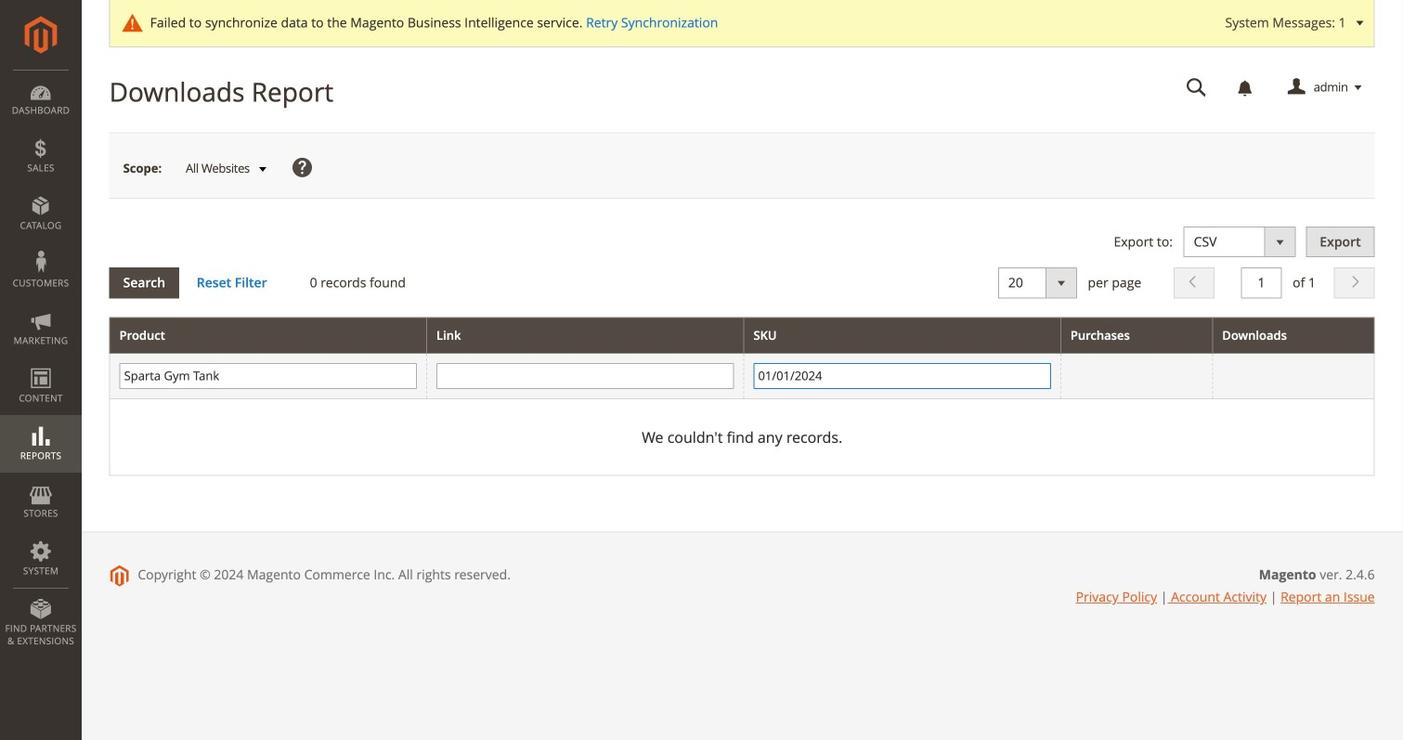Task type: locate. For each thing, give the bounding box(es) containing it.
None text field
[[1174, 72, 1220, 104], [1241, 268, 1282, 298], [119, 363, 417, 389], [437, 363, 734, 389], [754, 363, 1051, 389], [1174, 72, 1220, 104], [1241, 268, 1282, 298], [119, 363, 417, 389], [437, 363, 734, 389], [754, 363, 1051, 389]]

menu bar
[[0, 70, 82, 657]]



Task type: describe. For each thing, give the bounding box(es) containing it.
magento admin panel image
[[25, 16, 57, 54]]



